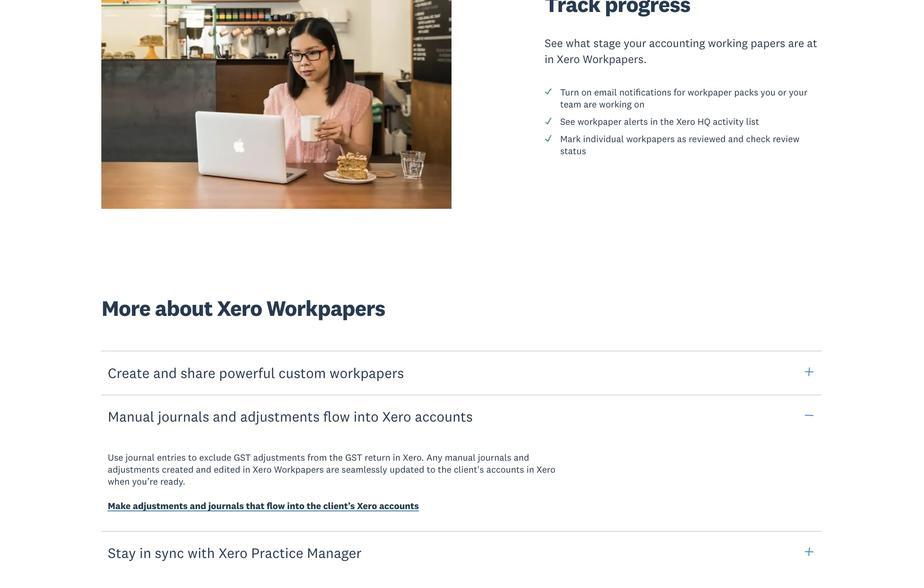 Task type: describe. For each thing, give the bounding box(es) containing it.
the up the mark individual workpapers as reviewed and check review status
[[660, 116, 674, 128]]

see for see workpaper alerts in the xero hq activity list
[[560, 116, 575, 128]]

entries
[[157, 451, 186, 463]]

0 horizontal spatial workpaper
[[577, 116, 622, 128]]

sync
[[155, 544, 184, 562]]

list
[[746, 116, 759, 128]]

manual
[[445, 451, 476, 463]]

flow inside "manual journals and adjustments flow into xero accounts" dropdown button
[[323, 407, 350, 425]]

journals inside dropdown button
[[158, 407, 209, 425]]

in inside see what stage your accounting working papers are at in xero workpapers.
[[545, 52, 554, 66]]

adjustments inside 'link'
[[133, 500, 188, 512]]

0 vertical spatial workpapers
[[266, 294, 385, 322]]

or
[[778, 86, 787, 98]]

xero inside make adjustments and journals that flow into the client's xero accounts 'link'
[[357, 500, 377, 512]]

notifications
[[619, 86, 671, 98]]

use
[[108, 451, 123, 463]]

your inside see what stage your accounting working papers are at in xero workpapers.
[[624, 36, 646, 50]]

included image for see workpaper alerts in the xero hq activity list
[[545, 117, 553, 125]]

client's
[[454, 463, 484, 475]]

included image
[[545, 134, 553, 142]]

edited
[[214, 463, 240, 475]]

turn
[[560, 86, 579, 98]]

0 horizontal spatial to
[[188, 451, 197, 463]]

manual journals and adjustments flow into xero accounts button
[[102, 394, 822, 439]]

xero inside "manual journals and adjustments flow into xero accounts" dropdown button
[[382, 407, 411, 425]]

and inside dropdown button
[[213, 407, 237, 425]]

status
[[560, 145, 586, 157]]

share
[[181, 364, 215, 382]]

working inside see what stage your accounting working papers are at in xero workpapers.
[[708, 36, 748, 50]]

papers
[[751, 36, 785, 50]]

team
[[560, 98, 581, 110]]

adjustments inside dropdown button
[[240, 407, 320, 425]]

see workpaper alerts in the xero hq activity list
[[560, 116, 759, 128]]

turn on email notifications for workpaper packs you or your team are working on
[[560, 86, 807, 110]]

seamlessly
[[342, 463, 387, 475]]

packs
[[734, 86, 758, 98]]

at
[[807, 36, 817, 50]]

make adjustments and journals that flow into the client's xero accounts link
[[108, 500, 419, 514]]

review
[[773, 133, 800, 145]]

check
[[746, 133, 770, 145]]

create
[[108, 364, 150, 382]]

use journal entries to exclude gst adjustments from the gst return in xero. any manual journals and adjustments created and edited in xero workpapers are seamlessly updated to the client's accounts in xero when you're ready.
[[108, 451, 555, 488]]

stay in sync with xero practice manager button
[[102, 531, 822, 574]]

from
[[307, 451, 327, 463]]

practice
[[251, 544, 303, 562]]

reviewed
[[689, 133, 726, 145]]

manual journals and adjustments flow into xero accounts
[[108, 407, 473, 425]]

working inside turn on email notifications for workpaper packs you or your team are working on
[[599, 98, 632, 110]]

workpapers inside the mark individual workpapers as reviewed and check review status
[[626, 133, 675, 145]]

custom
[[279, 364, 326, 382]]

xero inside see what stage your accounting working papers are at in xero workpapers.
[[557, 52, 580, 66]]

email
[[594, 86, 617, 98]]

1 gst from the left
[[234, 451, 251, 463]]

workpaper inside turn on email notifications for workpaper packs you or your team are working on
[[688, 86, 732, 98]]

you're
[[132, 476, 158, 488]]

individual
[[583, 133, 624, 145]]

xero inside stay in sync with xero practice manager dropdown button
[[219, 544, 248, 562]]

created
[[162, 463, 194, 475]]

ready.
[[160, 476, 185, 488]]



Task type: locate. For each thing, give the bounding box(es) containing it.
1 vertical spatial workpaper
[[577, 116, 622, 128]]

0 vertical spatial working
[[708, 36, 748, 50]]

workpapers
[[266, 294, 385, 322], [274, 463, 324, 475]]

into up return
[[353, 407, 379, 425]]

workpapers inside dropdown button
[[330, 364, 404, 382]]

2 vertical spatial journals
[[208, 500, 244, 512]]

your right or
[[789, 86, 807, 98]]

1 vertical spatial on
[[634, 98, 645, 110]]

create and share powerful custom workpapers
[[108, 364, 404, 382]]

into right that
[[287, 500, 305, 512]]

in
[[545, 52, 554, 66], [650, 116, 658, 128], [393, 451, 400, 463], [243, 463, 250, 475], [527, 463, 534, 475], [139, 544, 151, 562]]

2 included image from the top
[[545, 117, 553, 125]]

0 vertical spatial included image
[[545, 87, 553, 95]]

1 vertical spatial accounts
[[486, 463, 524, 475]]

when
[[108, 476, 130, 488]]

see what stage your accounting working papers are at in xero workpapers.
[[545, 36, 817, 66]]

what
[[566, 36, 591, 50]]

and
[[728, 133, 744, 145], [153, 364, 177, 382], [213, 407, 237, 425], [514, 451, 529, 463], [196, 463, 211, 475], [190, 500, 206, 512]]

make adjustments and journals that flow into the client's xero accounts
[[108, 500, 419, 512]]

1 included image from the top
[[545, 87, 553, 95]]

workpapers inside use journal entries to exclude gst adjustments from the gst return in xero. any manual journals and adjustments created and edited in xero workpapers are seamlessly updated to the client's accounts in xero when you're ready.
[[274, 463, 324, 475]]

workpapers.
[[583, 52, 647, 66]]

included image left turn
[[545, 87, 553, 95]]

you
[[761, 86, 776, 98]]

are right team
[[584, 98, 597, 110]]

and inside dropdown button
[[153, 364, 177, 382]]

0 horizontal spatial on
[[581, 86, 592, 98]]

on
[[581, 86, 592, 98], [634, 98, 645, 110]]

0 horizontal spatial into
[[287, 500, 305, 512]]

accounts right client's
[[486, 463, 524, 475]]

on right turn
[[581, 86, 592, 98]]

into
[[353, 407, 379, 425], [287, 500, 305, 512]]

journals
[[158, 407, 209, 425], [478, 451, 511, 463], [208, 500, 244, 512]]

0 horizontal spatial your
[[624, 36, 646, 50]]

workpaper up individual
[[577, 116, 622, 128]]

the down any
[[438, 463, 451, 475]]

are inside use journal entries to exclude gst adjustments from the gst return in xero. any manual journals and adjustments created and edited in xero workpapers are seamlessly updated to the client's accounts in xero when you're ready.
[[326, 463, 339, 475]]

see for see what stage your accounting working papers are at in xero workpapers.
[[545, 36, 563, 50]]

exclude
[[199, 451, 231, 463]]

1 horizontal spatial working
[[708, 36, 748, 50]]

updated
[[390, 463, 424, 475]]

powerful
[[219, 364, 275, 382]]

adjustments
[[240, 407, 320, 425], [253, 451, 305, 463], [108, 463, 160, 475], [133, 500, 188, 512]]

journals up client's
[[478, 451, 511, 463]]

your
[[624, 36, 646, 50], [789, 86, 807, 98]]

0 vertical spatial flow
[[323, 407, 350, 425]]

stage
[[593, 36, 621, 50]]

are inside see what stage your accounting working papers are at in xero workpapers.
[[788, 36, 804, 50]]

the inside 'link'
[[307, 500, 321, 512]]

journals left that
[[208, 500, 244, 512]]

flow inside make adjustments and journals that flow into the client's xero accounts 'link'
[[267, 500, 285, 512]]

accounts inside dropdown button
[[415, 407, 473, 425]]

are left at
[[788, 36, 804, 50]]

workpaper
[[688, 86, 732, 98], [577, 116, 622, 128]]

more about xero workpapers
[[102, 294, 385, 322]]

2 vertical spatial are
[[326, 463, 339, 475]]

manual
[[108, 407, 154, 425]]

stay in sync with xero practice manager
[[108, 544, 362, 562]]

any
[[426, 451, 442, 463]]

xero
[[557, 52, 580, 66], [676, 116, 695, 128], [217, 294, 262, 322], [382, 407, 411, 425], [253, 463, 272, 475], [537, 463, 555, 475], [357, 500, 377, 512], [219, 544, 248, 562]]

1 horizontal spatial are
[[584, 98, 597, 110]]

1 horizontal spatial into
[[353, 407, 379, 425]]

manager
[[307, 544, 362, 562]]

working
[[708, 36, 748, 50], [599, 98, 632, 110]]

journals inside 'link'
[[208, 500, 244, 512]]

see left what
[[545, 36, 563, 50]]

alerts
[[624, 116, 648, 128]]

1 horizontal spatial to
[[427, 463, 435, 475]]

1 horizontal spatial your
[[789, 86, 807, 98]]

1 vertical spatial into
[[287, 500, 305, 512]]

with
[[188, 544, 215, 562]]

workpapers
[[626, 133, 675, 145], [330, 364, 404, 382]]

1 vertical spatial working
[[599, 98, 632, 110]]

0 horizontal spatial gst
[[234, 451, 251, 463]]

included image
[[545, 87, 553, 95], [545, 117, 553, 125]]

mark individual workpapers as reviewed and check review status
[[560, 133, 800, 157]]

accounting
[[649, 36, 705, 50]]

that
[[246, 500, 265, 512]]

1 horizontal spatial on
[[634, 98, 645, 110]]

2 gst from the left
[[345, 451, 362, 463]]

to up created
[[188, 451, 197, 463]]

into inside 'link'
[[287, 500, 305, 512]]

accounts up any
[[415, 407, 473, 425]]

0 vertical spatial on
[[581, 86, 592, 98]]

0 vertical spatial are
[[788, 36, 804, 50]]

1 vertical spatial are
[[584, 98, 597, 110]]

accounts inside use journal entries to exclude gst adjustments from the gst return in xero. any manual journals and adjustments created and edited in xero workpapers are seamlessly updated to the client's accounts in xero when you're ready.
[[486, 463, 524, 475]]

accounts down the updated
[[379, 500, 419, 512]]

see
[[545, 36, 563, 50], [560, 116, 575, 128]]

for
[[674, 86, 685, 98]]

included image up included icon
[[545, 117, 553, 125]]

workpaper up hq
[[688, 86, 732, 98]]

working down email
[[599, 98, 632, 110]]

mark
[[560, 133, 581, 145]]

flow
[[323, 407, 350, 425], [267, 500, 285, 512]]

the left 'client's'
[[307, 500, 321, 512]]

xero.
[[403, 451, 424, 463]]

included image for turn on email notifications for workpaper packs you or your team are working on
[[545, 87, 553, 95]]

0 vertical spatial workpaper
[[688, 86, 732, 98]]

to
[[188, 451, 197, 463], [427, 463, 435, 475]]

1 vertical spatial workpapers
[[274, 463, 324, 475]]

are inside turn on email notifications for workpaper packs you or your team are working on
[[584, 98, 597, 110]]

make
[[108, 500, 131, 512]]

0 vertical spatial your
[[624, 36, 646, 50]]

0 vertical spatial into
[[353, 407, 379, 425]]

1 vertical spatial included image
[[545, 117, 553, 125]]

into inside dropdown button
[[353, 407, 379, 425]]

are down from
[[326, 463, 339, 475]]

1 horizontal spatial workpapers
[[626, 133, 675, 145]]

0 vertical spatial accounts
[[415, 407, 473, 425]]

0 horizontal spatial working
[[599, 98, 632, 110]]

the
[[660, 116, 674, 128], [329, 451, 343, 463], [438, 463, 451, 475], [307, 500, 321, 512]]

and inside the mark individual workpapers as reviewed and check review status
[[728, 133, 744, 145]]

1 vertical spatial workpapers
[[330, 364, 404, 382]]

see inside see what stage your accounting working papers are at in xero workpapers.
[[545, 36, 563, 50]]

your up workpapers.
[[624, 36, 646, 50]]

1 vertical spatial see
[[560, 116, 575, 128]]

0 horizontal spatial workpapers
[[330, 364, 404, 382]]

return
[[365, 451, 390, 463]]

the right from
[[329, 451, 343, 463]]

1 horizontal spatial flow
[[323, 407, 350, 425]]

1 vertical spatial flow
[[267, 500, 285, 512]]

1 horizontal spatial gst
[[345, 451, 362, 463]]

to down any
[[427, 463, 435, 475]]

hq
[[698, 116, 711, 128]]

stay
[[108, 544, 136, 562]]

accounts
[[415, 407, 473, 425], [486, 463, 524, 475], [379, 500, 419, 512]]

accounts inside 'link'
[[379, 500, 419, 512]]

0 vertical spatial see
[[545, 36, 563, 50]]

as
[[677, 133, 686, 145]]

2 horizontal spatial are
[[788, 36, 804, 50]]

your inside turn on email notifications for workpaper packs you or your team are working on
[[789, 86, 807, 98]]

working left papers at the top of the page
[[708, 36, 748, 50]]

in inside dropdown button
[[139, 544, 151, 562]]

gst up edited
[[234, 451, 251, 463]]

create and share powerful custom workpapers button
[[102, 351, 822, 395]]

activity
[[713, 116, 744, 128]]

1 vertical spatial journals
[[478, 451, 511, 463]]

0 vertical spatial workpapers
[[626, 133, 675, 145]]

gst
[[234, 451, 251, 463], [345, 451, 362, 463]]

see up mark
[[560, 116, 575, 128]]

are
[[788, 36, 804, 50], [584, 98, 597, 110], [326, 463, 339, 475]]

1 horizontal spatial workpaper
[[688, 86, 732, 98]]

0 horizontal spatial are
[[326, 463, 339, 475]]

about
[[155, 294, 213, 322]]

gst up seamlessly
[[345, 451, 362, 463]]

1 vertical spatial your
[[789, 86, 807, 98]]

client's
[[323, 500, 355, 512]]

2 vertical spatial accounts
[[379, 500, 419, 512]]

journals inside use journal entries to exclude gst adjustments from the gst return in xero. any manual journals and adjustments created and edited in xero workpapers are seamlessly updated to the client's accounts in xero when you're ready.
[[478, 451, 511, 463]]

journal
[[126, 451, 155, 463]]

more
[[102, 294, 150, 322]]

0 vertical spatial journals
[[158, 407, 209, 425]]

on down notifications
[[634, 98, 645, 110]]

and inside 'link'
[[190, 500, 206, 512]]

0 horizontal spatial flow
[[267, 500, 285, 512]]

journals up 'entries'
[[158, 407, 209, 425]]



Task type: vqa. For each thing, say whether or not it's contained in the screenshot.
when
yes



